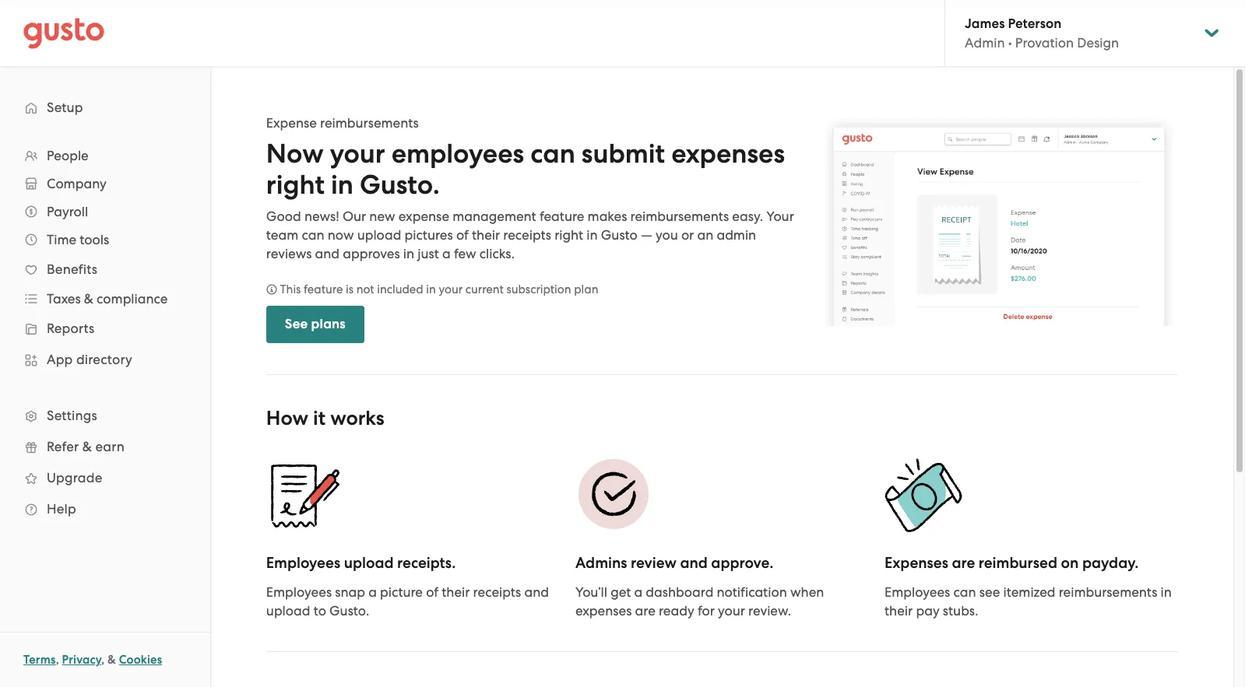Task type: locate. For each thing, give the bounding box(es) containing it.
employees for employees snap a picture of their receipts and upload to gusto.
[[266, 585, 332, 601]]

of up few
[[456, 227, 469, 243]]

0 vertical spatial expenses
[[672, 138, 785, 170]]

0 horizontal spatial right
[[266, 169, 325, 201]]

0 horizontal spatial your
[[330, 138, 385, 170]]

gusto. inside 'expense reimbursements now your employees can submit expenses right in gusto. good news! our new expense management feature makes reimbursements easy. your team can now upload pictures of their receipts right in gusto — you or an admin reviews and approves in just a few clicks.'
[[360, 169, 440, 201]]

approve.
[[711, 555, 774, 573]]

expenses inside the you'll get a dashboard notification when expenses are ready for your review.
[[576, 604, 632, 619]]

1 horizontal spatial and
[[525, 585, 549, 601]]

of down 'receipts.'
[[426, 585, 439, 601]]

2 horizontal spatial can
[[954, 585, 976, 601]]

0 horizontal spatial reimbursements
[[320, 115, 419, 131]]

2 vertical spatial reimbursements
[[1059, 585, 1158, 601]]

gusto.
[[360, 169, 440, 201], [330, 604, 369, 619]]

expenses
[[672, 138, 785, 170], [576, 604, 632, 619]]

your right now
[[330, 138, 385, 170]]

easy.
[[732, 209, 763, 224]]

your left 'current'
[[439, 283, 463, 297]]

of inside 'expense reimbursements now your employees can submit expenses right in gusto. good news! our new expense management feature makes reimbursements easy. your team can now upload pictures of their receipts right in gusto — you or an admin reviews and approves in just a few clicks.'
[[456, 227, 469, 243]]

their down 'receipts.'
[[442, 585, 470, 601]]

stubs.
[[943, 604, 979, 619]]

employees for employees can see itemized reimbursements in their pay stubs.
[[885, 585, 951, 601]]

1 vertical spatial are
[[635, 604, 656, 619]]

2 vertical spatial can
[[954, 585, 976, 601]]

& for compliance
[[84, 291, 93, 307]]

dashboard
[[646, 585, 714, 601]]

1 vertical spatial right
[[555, 227, 584, 243]]

team
[[266, 227, 299, 243]]

can inside employees can see itemized reimbursements in their pay stubs.
[[954, 585, 976, 601]]

how
[[266, 407, 308, 431]]

& left earn
[[82, 439, 92, 455]]

in inside employees can see itemized reimbursements in their pay stubs.
[[1161, 585, 1172, 601]]

0 horizontal spatial of
[[426, 585, 439, 601]]

1 horizontal spatial feature
[[540, 209, 585, 224]]

and inside 'expense reimbursements now your employees can submit expenses right in gusto. good news! our new expense management feature makes reimbursements easy. your team can now upload pictures of their receipts right in gusto — you or an admin reviews and approves in just a few clicks.'
[[315, 246, 340, 262]]

1 horizontal spatial ,
[[101, 654, 105, 668]]

1 vertical spatial gusto.
[[330, 604, 369, 619]]

1 vertical spatial &
[[82, 439, 92, 455]]

are right expenses
[[952, 555, 975, 573]]

a inside the you'll get a dashboard notification when expenses are ready for your review.
[[634, 585, 643, 601]]

tools
[[80, 232, 109, 248]]

upload up snap
[[344, 555, 394, 573]]

for
[[698, 604, 715, 619]]

your
[[330, 138, 385, 170], [439, 283, 463, 297], [718, 604, 745, 619]]

good
[[266, 209, 301, 224]]

and up dashboard
[[680, 555, 708, 573]]

employees for employees upload receipts.
[[266, 555, 340, 573]]

1 vertical spatial their
[[442, 585, 470, 601]]

expense reimbursement screenshot image
[[820, 114, 1179, 326]]

reviews
[[266, 246, 312, 262]]

terms link
[[23, 654, 56, 668]]

0 horizontal spatial feature
[[304, 283, 343, 297]]

2 vertical spatial and
[[525, 585, 549, 601]]

a right snap
[[369, 585, 377, 601]]

0 vertical spatial are
[[952, 555, 975, 573]]

& for earn
[[82, 439, 92, 455]]

picture
[[380, 585, 423, 601]]

and left you'll
[[525, 585, 549, 601]]

time tools
[[47, 232, 109, 248]]

0 vertical spatial your
[[330, 138, 385, 170]]

included
[[377, 283, 424, 297]]

their inside employees can see itemized reimbursements in their pay stubs.
[[885, 604, 913, 619]]

0 vertical spatial upload
[[357, 227, 401, 243]]

app directory
[[47, 352, 132, 368]]

&
[[84, 291, 93, 307], [82, 439, 92, 455], [108, 654, 116, 668]]

and down now on the top left of page
[[315, 246, 340, 262]]

feature left makes
[[540, 209, 585, 224]]

of inside employees snap a picture of their receipts and upload to gusto.
[[426, 585, 439, 601]]

a inside employees snap a picture of their receipts and upload to gusto.
[[369, 585, 377, 601]]

you
[[656, 227, 678, 243]]

gusto. inside employees snap a picture of their receipts and upload to gusto.
[[330, 604, 369, 619]]

can
[[531, 138, 575, 170], [302, 227, 324, 243], [954, 585, 976, 601]]

your right for
[[718, 604, 745, 619]]

1 horizontal spatial their
[[472, 227, 500, 243]]

cookies button
[[119, 651, 162, 670]]

0 vertical spatial receipts
[[503, 227, 552, 243]]

company button
[[16, 170, 195, 198]]

, left cookies button
[[101, 654, 105, 668]]

a inside 'expense reimbursements now your employees can submit expenses right in gusto. good news! our new expense management feature makes reimbursements easy. your team can now upload pictures of their receipts right in gusto — you or an admin reviews and approves in just a few clicks.'
[[442, 246, 451, 262]]

and inside employees snap a picture of their receipts and upload to gusto.
[[525, 585, 549, 601]]

right
[[266, 169, 325, 201], [555, 227, 584, 243]]

upgrade
[[47, 470, 102, 486]]

2 horizontal spatial a
[[634, 585, 643, 601]]

employees inside employees snap a picture of their receipts and upload to gusto.
[[266, 585, 332, 601]]

1 vertical spatial reimbursements
[[631, 209, 729, 224]]

this feature is not included in your current subscription plan
[[277, 283, 599, 297]]

1 horizontal spatial a
[[442, 246, 451, 262]]

reimbursements
[[320, 115, 419, 131], [631, 209, 729, 224], [1059, 585, 1158, 601]]

2 vertical spatial upload
[[266, 604, 310, 619]]

see plans button
[[266, 306, 364, 344]]

expense
[[399, 209, 449, 224]]

gusto. up new
[[360, 169, 440, 201]]

gusto. down snap
[[330, 604, 369, 619]]

when
[[791, 585, 824, 601]]

0 horizontal spatial their
[[442, 585, 470, 601]]

0 vertical spatial can
[[531, 138, 575, 170]]

2 horizontal spatial reimbursements
[[1059, 585, 1158, 601]]

0 horizontal spatial a
[[369, 585, 377, 601]]

2 horizontal spatial and
[[680, 555, 708, 573]]

payroll
[[47, 204, 88, 220]]

feature
[[540, 209, 585, 224], [304, 283, 343, 297]]

& inside "dropdown button"
[[84, 291, 93, 307]]

a right just on the left
[[442, 246, 451, 262]]

0 vertical spatial reimbursements
[[320, 115, 419, 131]]

2 vertical spatial their
[[885, 604, 913, 619]]

provation
[[1016, 35, 1074, 51]]

upload left to
[[266, 604, 310, 619]]

0 vertical spatial &
[[84, 291, 93, 307]]

& right taxes on the top
[[84, 291, 93, 307]]

1 vertical spatial and
[[680, 555, 708, 573]]

current
[[466, 283, 504, 297]]

in
[[331, 169, 354, 201], [587, 227, 598, 243], [403, 246, 414, 262], [426, 283, 436, 297], [1161, 585, 1172, 601]]

notification
[[717, 585, 787, 601]]

right up good
[[266, 169, 325, 201]]

expenses up easy.
[[672, 138, 785, 170]]

2 horizontal spatial your
[[718, 604, 745, 619]]

1 vertical spatial of
[[426, 585, 439, 601]]

earn
[[95, 439, 125, 455]]

directory
[[76, 352, 132, 368]]

1 vertical spatial your
[[439, 283, 463, 297]]

terms
[[23, 654, 56, 668]]

2 horizontal spatial their
[[885, 604, 913, 619]]

of
[[456, 227, 469, 243], [426, 585, 439, 601]]

checkmark illustration image
[[576, 456, 653, 534]]

feature left the is
[[304, 283, 343, 297]]

list
[[0, 142, 210, 525]]

get
[[611, 585, 631, 601]]

receipts inside 'expense reimbursements now your employees can submit expenses right in gusto. good news! our new expense management feature makes reimbursements easy. your team can now upload pictures of their receipts right in gusto — you or an admin reviews and approves in just a few clicks.'
[[503, 227, 552, 243]]

admin
[[717, 227, 757, 243]]

employees
[[266, 555, 340, 573], [266, 585, 332, 601], [885, 585, 951, 601]]

—
[[641, 227, 653, 243]]

0 horizontal spatial ,
[[56, 654, 59, 668]]

& left cookies button
[[108, 654, 116, 668]]

0 horizontal spatial can
[[302, 227, 324, 243]]

1 horizontal spatial reimbursements
[[631, 209, 729, 224]]

are left ready
[[635, 604, 656, 619]]

feature inside 'expense reimbursements now your employees can submit expenses right in gusto. good news! our new expense management feature makes reimbursements easy. your team can now upload pictures of their receipts right in gusto — you or an admin reviews and approves in just a few clicks.'
[[540, 209, 585, 224]]

employees inside employees can see itemized reimbursements in their pay stubs.
[[885, 585, 951, 601]]

0 vertical spatial feature
[[540, 209, 585, 224]]

makes
[[588, 209, 627, 224]]

and
[[315, 246, 340, 262], [680, 555, 708, 573], [525, 585, 549, 601]]

not
[[356, 283, 374, 297]]

1 horizontal spatial expenses
[[672, 138, 785, 170]]

1 vertical spatial can
[[302, 227, 324, 243]]

0 horizontal spatial and
[[315, 246, 340, 262]]

1 horizontal spatial right
[[555, 227, 584, 243]]

receipts
[[503, 227, 552, 243], [473, 585, 521, 601]]

0 vertical spatial of
[[456, 227, 469, 243]]

upload down new
[[357, 227, 401, 243]]

benefits link
[[16, 255, 195, 284]]

refer
[[47, 439, 79, 455]]

reimbursements inside employees can see itemized reimbursements in their pay stubs.
[[1059, 585, 1158, 601]]

right left the 'gusto'
[[555, 227, 584, 243]]

can down news!
[[302, 227, 324, 243]]

a right get
[[634, 585, 643, 601]]

can left submit
[[531, 138, 575, 170]]

0 horizontal spatial expenses
[[576, 604, 632, 619]]

1 vertical spatial receipts
[[473, 585, 521, 601]]

, left privacy link
[[56, 654, 59, 668]]

0 vertical spatial their
[[472, 227, 500, 243]]

a for admins review and approve.
[[634, 585, 643, 601]]

0 vertical spatial right
[[266, 169, 325, 201]]

0 vertical spatial gusto.
[[360, 169, 440, 201]]

reimbursed
[[979, 555, 1058, 573]]

app
[[47, 352, 73, 368]]

1 horizontal spatial can
[[531, 138, 575, 170]]

your inside 'expense reimbursements now your employees can submit expenses right in gusto. good news! our new expense management feature makes reimbursements easy. your team can now upload pictures of their receipts right in gusto — you or an admin reviews and approves in just a few clicks.'
[[330, 138, 385, 170]]

0 horizontal spatial are
[[635, 604, 656, 619]]

people button
[[16, 142, 195, 170]]

list containing people
[[0, 142, 210, 525]]

1 , from the left
[[56, 654, 59, 668]]

can up stubs.
[[954, 585, 976, 601]]

a for employees upload receipts.
[[369, 585, 377, 601]]

1 horizontal spatial of
[[456, 227, 469, 243]]

a
[[442, 246, 451, 262], [369, 585, 377, 601], [634, 585, 643, 601]]

their left the pay
[[885, 604, 913, 619]]

it
[[313, 407, 326, 431]]

0 vertical spatial and
[[315, 246, 340, 262]]

1 vertical spatial expenses
[[576, 604, 632, 619]]

their down management
[[472, 227, 500, 243]]

expenses down you'll
[[576, 604, 632, 619]]

their inside employees snap a picture of their receipts and upload to gusto.
[[442, 585, 470, 601]]

2 vertical spatial your
[[718, 604, 745, 619]]

admins review and approve.
[[576, 555, 774, 573]]



Task type: describe. For each thing, give the bounding box(es) containing it.
taxes & compliance
[[47, 291, 168, 307]]

peterson
[[1008, 16, 1062, 32]]

james peterson admin • provation design
[[965, 16, 1119, 51]]

our
[[343, 209, 366, 224]]

design
[[1078, 35, 1119, 51]]

you'll get a dashboard notification when expenses are ready for your review.
[[576, 585, 824, 619]]

now
[[266, 138, 324, 170]]

compliance
[[97, 291, 168, 307]]

2 vertical spatial &
[[108, 654, 116, 668]]

this
[[280, 283, 301, 297]]

now
[[328, 227, 354, 243]]

james
[[965, 16, 1005, 32]]

privacy link
[[62, 654, 101, 668]]

admins
[[576, 555, 627, 573]]

help
[[47, 502, 76, 517]]

1 vertical spatial feature
[[304, 283, 343, 297]]

gusto. for picture
[[330, 604, 369, 619]]

on
[[1061, 555, 1079, 573]]

refer & earn
[[47, 439, 125, 455]]

employees upload receipts.
[[266, 555, 456, 573]]

app directory link
[[16, 346, 195, 374]]

few
[[454, 246, 476, 262]]

gusto. for your
[[360, 169, 440, 201]]

subscription
[[507, 283, 571, 297]]

expense reimbursements now your employees can submit expenses right in gusto. good news! our new expense management feature makes reimbursements easy. your team can now upload pictures of their receipts right in gusto — you or an admin reviews and approves in just a few clicks.
[[266, 115, 794, 262]]

employees
[[392, 138, 524, 170]]

upgrade link
[[16, 464, 195, 492]]

ready
[[659, 604, 695, 619]]

plan
[[574, 283, 599, 297]]

is
[[346, 283, 354, 297]]

upload inside 'expense reimbursements now your employees can submit expenses right in gusto. good news! our new expense management feature makes reimbursements easy. your team can now upload pictures of their receipts right in gusto — you or an admin reviews and approves in just a few clicks.'
[[357, 227, 401, 243]]

expenses
[[885, 555, 949, 573]]

taxes
[[47, 291, 81, 307]]

admin
[[965, 35, 1005, 51]]

receipt illustration image
[[266, 456, 344, 534]]

you'll
[[576, 585, 608, 601]]

news!
[[304, 209, 339, 224]]

receipts inside employees snap a picture of their receipts and upload to gusto.
[[473, 585, 521, 601]]

payroll button
[[16, 198, 195, 226]]

your
[[767, 209, 794, 224]]

settings
[[47, 408, 97, 424]]

upload inside employees snap a picture of their receipts and upload to gusto.
[[266, 604, 310, 619]]

pay
[[916, 604, 940, 619]]

your inside the you'll get a dashboard notification when expenses are ready for your review.
[[718, 604, 745, 619]]

see plans
[[285, 316, 346, 333]]

an
[[697, 227, 714, 243]]

approves
[[343, 246, 400, 262]]

gusto navigation element
[[0, 67, 210, 550]]

pictures
[[405, 227, 453, 243]]

settings link
[[16, 402, 195, 430]]

receipts.
[[397, 555, 456, 573]]

dollar bill illustration image
[[885, 456, 963, 534]]

1 horizontal spatial are
[[952, 555, 975, 573]]

setup
[[47, 100, 83, 115]]

employees snap a picture of their receipts and upload to gusto.
[[266, 585, 549, 619]]

refer & earn link
[[16, 433, 195, 461]]

submit
[[582, 138, 665, 170]]

management
[[453, 209, 536, 224]]

works
[[330, 407, 385, 431]]

benefits
[[47, 262, 97, 277]]

1 horizontal spatial your
[[439, 283, 463, 297]]

cookies
[[119, 654, 162, 668]]

company
[[47, 176, 106, 192]]

2 , from the left
[[101, 654, 105, 668]]

expenses inside 'expense reimbursements now your employees can submit expenses right in gusto. good news! our new expense management feature makes reimbursements easy. your team can now upload pictures of their receipts right in gusto — you or an admin reviews and approves in just a few clicks.'
[[672, 138, 785, 170]]

taxes & compliance button
[[16, 285, 195, 313]]

review
[[631, 555, 677, 573]]

reports
[[47, 321, 95, 337]]

expense
[[266, 115, 317, 131]]

clicks.
[[480, 246, 515, 262]]

new
[[370, 209, 395, 224]]

terms , privacy , & cookies
[[23, 654, 162, 668]]

gusto
[[601, 227, 638, 243]]

home image
[[23, 18, 104, 49]]

to
[[314, 604, 326, 619]]

privacy
[[62, 654, 101, 668]]

time
[[47, 232, 76, 248]]

1 vertical spatial upload
[[344, 555, 394, 573]]

itemized
[[1004, 585, 1056, 601]]

or
[[681, 227, 694, 243]]

payday.
[[1083, 555, 1139, 573]]

help link
[[16, 495, 195, 523]]

are inside the you'll get a dashboard notification when expenses are ready for your review.
[[635, 604, 656, 619]]

their inside 'expense reimbursements now your employees can submit expenses right in gusto. good news! our new expense management feature makes reimbursements easy. your team can now upload pictures of their receipts right in gusto — you or an admin reviews and approves in just a few clicks.'
[[472, 227, 500, 243]]

plans
[[311, 316, 346, 333]]

snap
[[335, 585, 365, 601]]

review.
[[749, 604, 791, 619]]

people
[[47, 148, 89, 164]]

expenses are reimbursed on payday.
[[885, 555, 1139, 573]]

how it works
[[266, 407, 385, 431]]

just
[[418, 246, 439, 262]]

see
[[980, 585, 1000, 601]]

reports link
[[16, 315, 195, 343]]



Task type: vqa. For each thing, say whether or not it's contained in the screenshot.
'Home' image
yes



